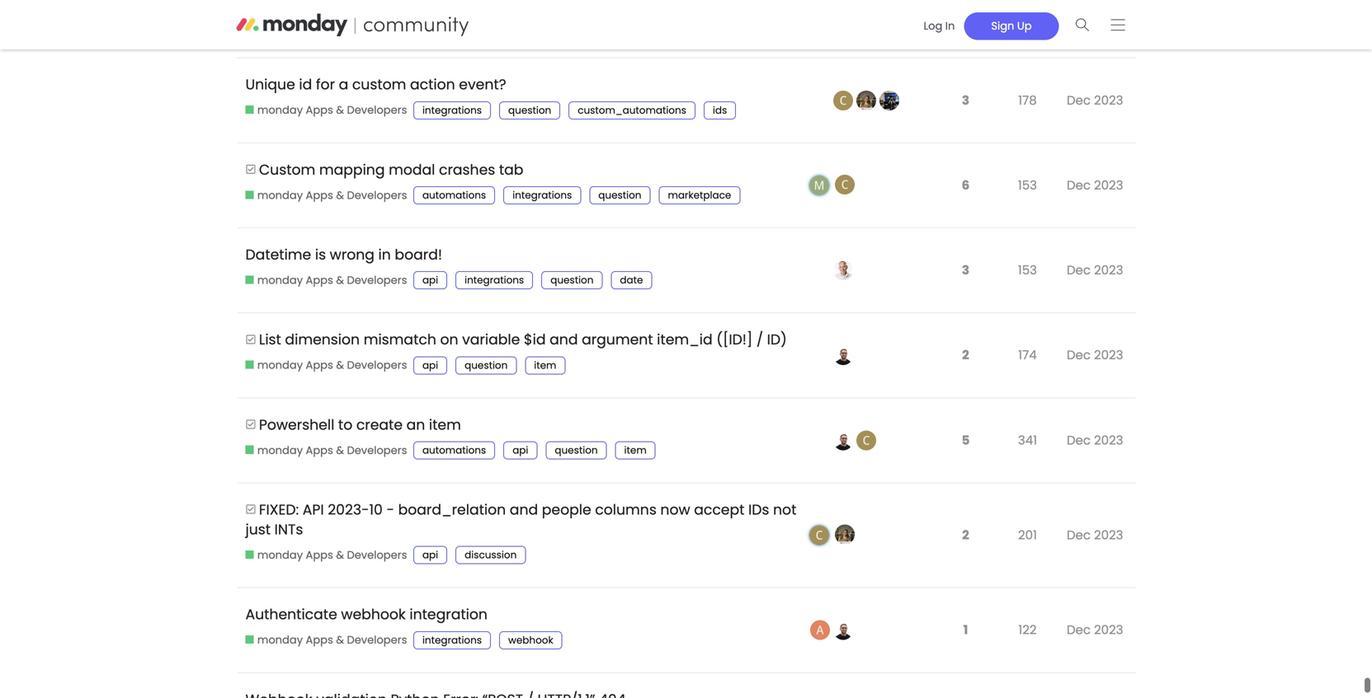 Task type: locate. For each thing, give the bounding box(es) containing it.
this topic has a solution image for custom mapping modal crashes tab
[[245, 99, 256, 110]]

question up tab
[[508, 38, 551, 52]]

in
[[378, 180, 391, 200]]

/ right "post
[[527, 625, 534, 645]]

error:
[[443, 625, 479, 645]]

item_id
[[657, 265, 713, 285]]

3
[[962, 26, 969, 44]]

0 vertical spatial and
[[550, 265, 578, 285]]

discussion link
[[456, 482, 526, 500]]

integrations link down tab
[[503, 121, 581, 139]]

404
[[599, 625, 626, 645]]

in
[[945, 18, 955, 33]]

developers
[[347, 38, 407, 53], [347, 483, 407, 498]]

custom_automations
[[578, 38, 686, 52]]

0 vertical spatial monday apps & developers
[[257, 38, 407, 53]]

- right 404
[[630, 625, 638, 645]]

1 horizontal spatial webhook
[[534, 654, 579, 667]]

0 vertical spatial this topic has a solution image
[[245, 99, 256, 110]]

this topic has a solution image
[[245, 99, 256, 110], [245, 269, 256, 280], [245, 354, 256, 365]]

monday apps & developers down 2023-
[[257, 483, 407, 498]]

monday
[[257, 38, 303, 53], [257, 483, 303, 498]]

event?
[[459, 10, 506, 29]]

this topic has a solution image left custom
[[245, 99, 256, 110]]

integrations
[[422, 38, 482, 52], [513, 123, 572, 137]]

accept
[[694, 435, 745, 455]]

apps
[[306, 38, 333, 53], [306, 483, 333, 498]]

integrations link
[[413, 36, 491, 54], [503, 121, 581, 139]]

2 vertical spatial question
[[465, 654, 508, 667]]

for
[[316, 10, 335, 29]]

powershell
[[259, 350, 334, 370]]

and right $id
[[550, 265, 578, 285]]

integrations down action
[[422, 38, 482, 52]]

fixed: api 2023-10 - board_relation and people columns now accept ids not just ints
[[245, 435, 797, 475]]

api link
[[413, 482, 447, 500]]

and left people
[[510, 435, 538, 455]]

0 horizontal spatial integrations link
[[413, 36, 491, 54]]

0 horizontal spatial /
[[527, 625, 534, 645]]

1 horizontal spatial question
[[508, 38, 551, 52]]

integrations down tab
[[513, 123, 572, 137]]

monday apps & developers
[[257, 38, 407, 53], [257, 483, 407, 498]]

question link
[[499, 36, 560, 54], [589, 121, 651, 139], [456, 652, 517, 670]]

0 horizontal spatial question
[[465, 654, 508, 667]]

discussion
[[465, 484, 517, 497]]

marketplace
[[668, 123, 731, 137]]

& down a
[[336, 38, 344, 53]]

/
[[756, 265, 763, 285], [527, 625, 534, 645]]

list
[[259, 265, 281, 285]]

5 tags list from the top
[[413, 652, 658, 670]]

this topic has a solution image left powershell
[[245, 354, 256, 365]]

3 this topic has a solution image from the top
[[245, 354, 256, 365]]

1 vertical spatial monday
[[257, 483, 303, 498]]

columns
[[595, 435, 657, 455]]

4 tags list from the top
[[413, 567, 571, 585]]

dec
[[1067, 26, 1091, 44]]

mismatch
[[364, 265, 436, 285]]

id)
[[767, 265, 787, 285]]

0 vertical spatial integrations
[[422, 38, 482, 52]]

tags list for integration
[[413, 567, 571, 585]]

question
[[508, 38, 551, 52], [598, 123, 641, 137], [465, 654, 508, 667]]

dec 2023
[[1067, 26, 1123, 44]]

navigation containing log in
[[909, 7, 1136, 42]]

webhook left integration
[[341, 540, 406, 560]]

0 vertical spatial /
[[756, 265, 763, 285]]

1 vertical spatial developers
[[347, 483, 407, 498]]

now
[[660, 435, 690, 455]]

1 vertical spatial integrations
[[513, 123, 572, 137]]

2 monday apps & developers from the top
[[257, 483, 407, 498]]

1 vertical spatial -
[[630, 625, 638, 645]]

authenticate webhook integration link
[[245, 528, 488, 572]]

3 tags list from the top
[[413, 482, 534, 500]]

custom
[[352, 10, 406, 29]]

this topic has a solution image left list
[[245, 269, 256, 280]]

and
[[550, 265, 578, 285], [510, 435, 538, 455]]

ids link
[[704, 36, 736, 54]]

tags list containing integrations
[[413, 36, 744, 54]]

0 vertical spatial &
[[336, 38, 344, 53]]

webhook down http/1.1"
[[534, 654, 579, 667]]

navigation
[[909, 7, 1136, 42]]

and inside list dimension mismatch on variable $id and argument item_id ([id!] / id) link
[[550, 265, 578, 285]]

crashes
[[439, 95, 495, 115]]

1 horizontal spatial and
[[550, 265, 578, 285]]

0 vertical spatial -
[[387, 435, 394, 455]]

1 developers from the top
[[347, 38, 407, 53]]

tags list for python
[[413, 652, 658, 670]]

list dimension mismatch on variable $id and argument item_id ([id!] / id)
[[259, 265, 787, 285]]

0 horizontal spatial and
[[510, 435, 538, 455]]

1 vertical spatial and
[[510, 435, 538, 455]]

automations link
[[413, 121, 495, 139]]

& down 2023-
[[336, 483, 344, 498]]

authenticate
[[245, 540, 337, 560]]

tags list containing question
[[413, 652, 658, 670]]

tags list containing automations
[[413, 121, 749, 139]]

1 vertical spatial &
[[336, 483, 344, 498]]

question link down event?
[[499, 36, 560, 54]]

tags list for &
[[413, 36, 744, 54]]

apps down for
[[306, 38, 333, 53]]

question down "post
[[465, 654, 508, 667]]

1 vertical spatial monday apps & developers
[[257, 483, 407, 498]]

question link left marketplace link
[[589, 121, 651, 139]]

webhook
[[341, 540, 406, 560], [534, 654, 579, 667]]

1 horizontal spatial integrations
[[513, 123, 572, 137]]

people
[[542, 435, 591, 455]]

1 vertical spatial this topic has a solution image
[[245, 269, 256, 280]]

1 vertical spatial apps
[[306, 483, 333, 498]]

integrations link down action
[[413, 36, 491, 54]]

developers down the 10
[[347, 483, 407, 498]]

2 this topic has a solution image from the top
[[245, 269, 256, 280]]

0 horizontal spatial webhook
[[341, 540, 406, 560]]

0 vertical spatial apps
[[306, 38, 333, 53]]

0 horizontal spatial integrations
[[422, 38, 482, 52]]

2 tags list from the top
[[413, 121, 749, 139]]

monday down ints
[[257, 483, 303, 498]]

monday down unique on the top left of page
[[257, 38, 303, 53]]

- right the 10
[[387, 435, 394, 455]]

1 vertical spatial webhook
[[534, 654, 579, 667]]

and for people
[[510, 435, 538, 455]]

bas de bruin - most recent poster image
[[833, 196, 853, 215]]

webhook validation python error: "post / http/1.1" 404 -
[[245, 625, 638, 645]]

this topic has a solution image for powershell to create an item
[[245, 354, 256, 365]]

ints
[[274, 455, 303, 475]]

1 apps from the top
[[306, 38, 333, 53]]

tags list
[[413, 36, 744, 54], [413, 121, 749, 139], [413, 482, 534, 500], [413, 567, 571, 585], [413, 652, 658, 670]]

question left "marketplace"
[[598, 123, 641, 137]]

custom mapping modal crashes tab
[[259, 95, 523, 115]]

1 tags list from the top
[[413, 36, 744, 54]]

this topic has a solution image for list dimension mismatch on variable $id and argument item_id ([id!] / id)
[[245, 269, 256, 280]]

kaan tunç - original poster image
[[810, 196, 830, 215]]

tab
[[499, 95, 523, 115]]

1 monday apps & developers from the top
[[257, 38, 407, 53]]

marketplace link
[[659, 121, 740, 139]]

2 vertical spatial this topic has a solution image
[[245, 354, 256, 365]]

to
[[338, 350, 353, 370]]

&
[[336, 38, 344, 53], [336, 483, 344, 498]]

monday apps & developers down for
[[257, 38, 407, 53]]

mapping
[[319, 95, 385, 115]]

0 vertical spatial question
[[508, 38, 551, 52]]

question link down "post
[[456, 652, 517, 670]]

datetime is wrong in board! link
[[245, 168, 442, 212]]

1 horizontal spatial integrations link
[[503, 121, 581, 139]]

([id!]
[[716, 265, 753, 285]]

webhook validation python error: "post / http/1.1" 404 - link
[[245, 613, 638, 657]]

/ left id)
[[756, 265, 763, 285]]

0 vertical spatial developers
[[347, 38, 407, 53]]

integrations for left the integrations link
[[422, 38, 482, 52]]

http/1.1"
[[538, 625, 595, 645]]

0 vertical spatial integrations link
[[413, 36, 491, 54]]

1 this topic has a solution image from the top
[[245, 99, 256, 110]]

2 horizontal spatial question
[[598, 123, 641, 137]]

matt gale - original poster, most recent poster image
[[809, 110, 830, 131]]

0 vertical spatial webhook
[[341, 540, 406, 560]]

question for top question link
[[508, 38, 551, 52]]

developers down monday community forum image
[[347, 38, 407, 53]]

developers inside monday apps & developers link
[[347, 38, 407, 53]]

monday community forum image
[[236, 13, 501, 36]]

0 horizontal spatial -
[[387, 435, 394, 455]]

list dimension mismatch on variable $id and argument item_id ([id!] / id) link
[[259, 253, 787, 297]]

wrong
[[330, 180, 375, 200]]

and inside fixed: api 2023-10 - board_relation and people columns now accept ids not just ints
[[510, 435, 538, 455]]

item
[[429, 350, 461, 370]]

validation
[[316, 625, 387, 645]]

unique id for a custom action event?
[[245, 10, 506, 29]]

3 button
[[958, 17, 974, 54]]

apps down api
[[306, 483, 333, 498]]

0 vertical spatial monday
[[257, 38, 303, 53]]

cody - original poster, most recent poster, accepted answer image
[[809, 460, 830, 481]]

1 vertical spatial question link
[[589, 121, 651, 139]]

-
[[387, 435, 394, 455], [630, 625, 638, 645]]

fixed:
[[259, 435, 299, 455]]

1 vertical spatial /
[[527, 625, 534, 645]]

1 vertical spatial question
[[598, 123, 641, 137]]



Task type: vqa. For each thing, say whether or not it's contained in the screenshot.
Contact Sales 'link'
no



Task type: describe. For each thing, give the bounding box(es) containing it.
modal
[[389, 95, 435, 115]]

tags list containing api
[[413, 482, 534, 500]]

an
[[406, 350, 425, 370]]

argument
[[582, 265, 653, 285]]

178
[[1018, 26, 1037, 44]]

webhook
[[245, 625, 312, 645]]

2 monday from the top
[[257, 483, 303, 498]]

log in button
[[915, 12, 964, 40]]

board_relation
[[398, 435, 506, 455]]

on
[[440, 265, 458, 285]]

action
[[410, 10, 455, 29]]

2 developers from the top
[[347, 483, 407, 498]]

sign up
[[991, 18, 1032, 33]]

1 vertical spatial integrations link
[[503, 121, 581, 139]]

1 horizontal spatial /
[[756, 265, 763, 285]]

2 apps from the top
[[306, 483, 333, 498]]

ids
[[713, 38, 727, 52]]

this topic has a solution image
[[245, 439, 256, 450]]

a
[[339, 10, 348, 29]]

integration
[[410, 540, 488, 560]]

question for bottom question link
[[465, 654, 508, 667]]

and for argument
[[550, 265, 578, 285]]

powershell to create an item
[[259, 350, 461, 370]]

- inside fixed: api 2023-10 - board_relation and people columns now accept ids not just ints
[[387, 435, 394, 455]]

search image
[[1076, 19, 1090, 31]]

10
[[369, 435, 383, 455]]

matias - most recent poster image
[[833, 641, 853, 661]]

"post
[[482, 625, 523, 645]]

webhook inside 'authenticate webhook integration' link
[[341, 540, 406, 560]]

ids
[[748, 435, 769, 455]]

question for question link to the middle
[[598, 123, 641, 137]]

unique id for a custom action event? link
[[245, 0, 506, 42]]

dec 2023 link
[[1063, 14, 1128, 56]]

2023
[[1094, 26, 1123, 44]]

datetime is wrong in board!
[[245, 180, 442, 200]]

2 vertical spatial question link
[[456, 652, 517, 670]]

2023-
[[328, 435, 369, 455]]

1 horizontal spatial -
[[630, 625, 638, 645]]

board!
[[395, 180, 442, 200]]

log in
[[924, 18, 955, 33]]

webhook link
[[525, 652, 588, 670]]

powershell to create an item link
[[259, 338, 461, 382]]

is
[[315, 180, 326, 200]]

sign
[[991, 18, 1014, 33]]

datetime
[[245, 180, 311, 200]]

sign up button
[[964, 12, 1059, 40]]

automations
[[422, 123, 486, 137]]

custom
[[259, 95, 315, 115]]

dimension
[[285, 265, 360, 285]]

just
[[245, 455, 271, 475]]

authenticate webhook integration
[[245, 540, 488, 560]]

api
[[303, 435, 324, 455]]

1 & from the top
[[336, 38, 344, 53]]

monday apps & developers link
[[245, 38, 407, 53]]

create
[[356, 350, 403, 370]]

integrations for the bottommost the integrations link
[[513, 123, 572, 137]]

variable
[[462, 265, 520, 285]]

0 vertical spatial question link
[[499, 36, 560, 54]]

cody - frequent poster, accepted answer image
[[835, 110, 855, 129]]

custom mapping modal crashes tab link
[[259, 82, 523, 127]]

1 monday from the top
[[257, 38, 303, 53]]

id
[[299, 10, 312, 29]]

log
[[924, 18, 943, 33]]

$id
[[524, 265, 546, 285]]

unique
[[245, 10, 295, 29]]

webhook inside webhook link
[[534, 654, 579, 667]]

menu image
[[1111, 19, 1125, 31]]

up
[[1017, 18, 1032, 33]]

custom_automations link
[[569, 36, 695, 54]]

stanislav kolesnikov - original poster image
[[810, 641, 830, 661]]

2 & from the top
[[336, 483, 344, 498]]

api
[[422, 484, 438, 497]]

fixed: api 2023-10 - board_relation and people columns now accept ids not just ints link
[[245, 423, 797, 487]]

not
[[773, 435, 797, 455]]

python
[[391, 625, 439, 645]]



